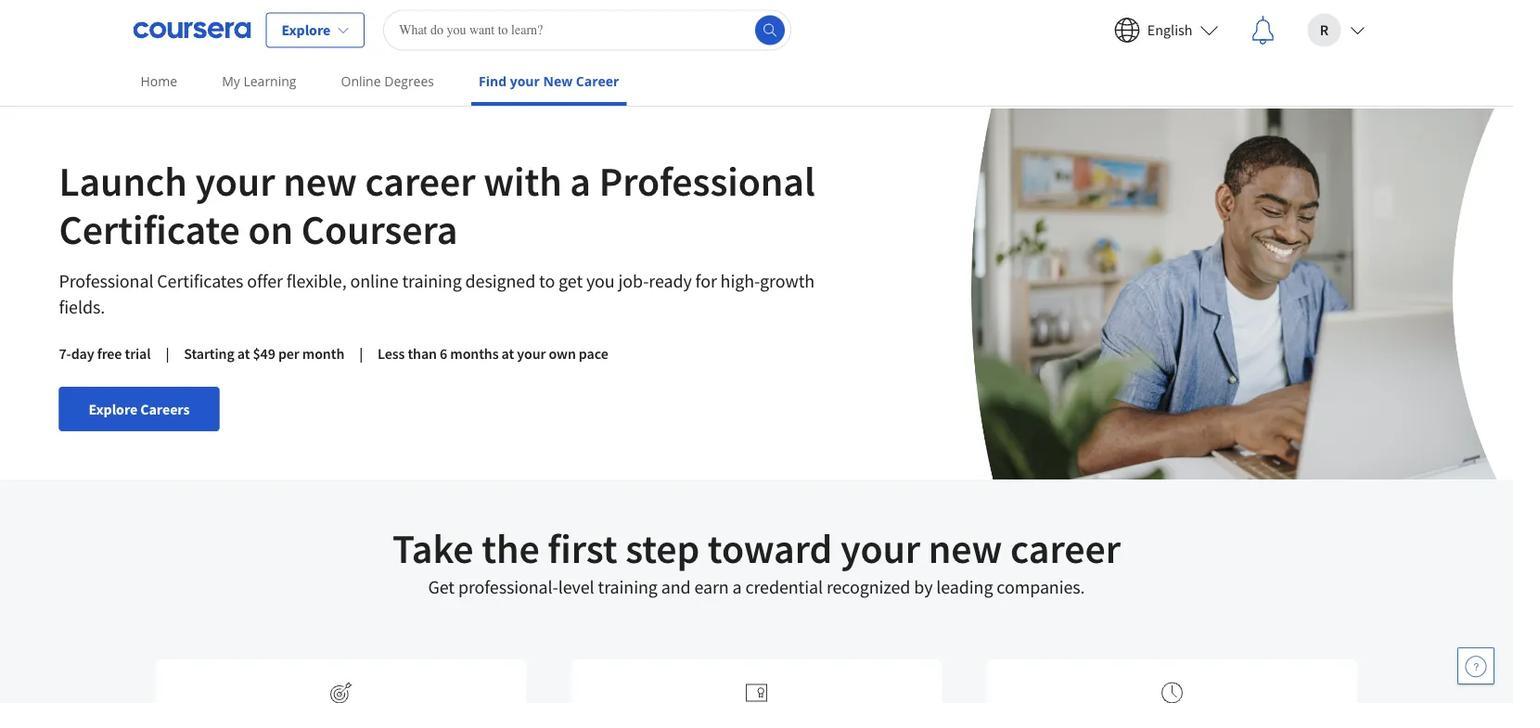 Task type: vqa. For each thing, say whether or not it's contained in the screenshot.
OF in the The University of Notre Dame
no



Task type: describe. For each thing, give the bounding box(es) containing it.
offer
[[247, 270, 283, 293]]

free
[[97, 344, 122, 363]]

toward
[[708, 522, 833, 574]]

my learning link
[[214, 60, 304, 102]]

first
[[548, 522, 617, 574]]

careers
[[140, 400, 190, 418]]

r button
[[1293, 0, 1380, 60]]

my
[[222, 72, 240, 90]]

$49
[[253, 344, 275, 363]]

7-
[[59, 344, 71, 363]]

to
[[539, 270, 555, 293]]

leading
[[937, 576, 993, 599]]

online degrees link
[[334, 60, 442, 102]]

explore careers
[[89, 400, 190, 418]]

you
[[586, 270, 615, 293]]

your inside launch your new career with a professional certificate on coursera
[[195, 155, 275, 206]]

coursera image
[[133, 15, 251, 45]]

own
[[549, 344, 576, 363]]

credential
[[745, 576, 823, 599]]

coursera
[[301, 203, 458, 255]]

r
[[1320, 21, 1329, 39]]

months
[[450, 344, 499, 363]]

professional inside professional certificates offer flexible, online training designed to get you job-ready for high-growth fields.
[[59, 270, 153, 293]]

professional inside launch your new career with a professional certificate on coursera
[[599, 155, 815, 206]]

career inside launch your new career with a professional certificate on coursera
[[365, 155, 476, 206]]

professional-
[[458, 576, 558, 599]]

home link
[[133, 60, 185, 102]]

find
[[479, 72, 507, 90]]

training inside professional certificates offer flexible, online training designed to get you job-ready for high-growth fields.
[[402, 270, 462, 293]]

job-
[[618, 270, 649, 293]]

What do you want to learn? text field
[[383, 10, 792, 51]]

7-day free trial | starting at $49 per month | less than 6 months at your own pace
[[59, 344, 608, 363]]

online
[[350, 270, 399, 293]]

online
[[341, 72, 381, 90]]

professional certificates offer flexible, online training designed to get you job-ready for high-growth fields.
[[59, 270, 815, 319]]

high-
[[721, 270, 760, 293]]

for
[[696, 270, 717, 293]]

new inside launch your new career with a professional certificate on coursera
[[283, 155, 357, 206]]

month | less
[[302, 344, 405, 363]]

english
[[1148, 21, 1193, 39]]

the
[[482, 522, 540, 574]]

take
[[392, 522, 474, 574]]

with
[[484, 155, 562, 206]]

explore for explore careers
[[89, 400, 138, 418]]

certificates
[[157, 270, 243, 293]]

trial | starting
[[125, 344, 234, 363]]

6
[[440, 344, 447, 363]]

1 at from the left
[[237, 344, 250, 363]]

day
[[71, 344, 94, 363]]



Task type: locate. For each thing, give the bounding box(es) containing it.
1 horizontal spatial career
[[1011, 522, 1121, 574]]

training right online at the top
[[402, 270, 462, 293]]

by
[[914, 576, 933, 599]]

at
[[237, 344, 250, 363], [502, 344, 514, 363]]

0 horizontal spatial a
[[570, 155, 591, 206]]

1 horizontal spatial a
[[733, 576, 742, 599]]

degrees
[[384, 72, 434, 90]]

find your new career link
[[471, 60, 627, 106]]

1 horizontal spatial training
[[598, 576, 658, 599]]

2 at from the left
[[502, 344, 514, 363]]

explore careers link
[[59, 387, 219, 431]]

training inside take the first step toward your new career get professional-level training and earn a credential recognized by leading companies.
[[598, 576, 658, 599]]

new inside take the first step toward your new career get professional-level training and earn a credential recognized by leading companies.
[[929, 522, 1002, 574]]

my learning
[[222, 72, 296, 90]]

pace
[[579, 344, 608, 363]]

explore button
[[266, 13, 365, 48]]

recognized
[[827, 576, 911, 599]]

1 horizontal spatial at
[[502, 344, 514, 363]]

0 horizontal spatial at
[[237, 344, 250, 363]]

new
[[283, 155, 357, 206], [929, 522, 1002, 574]]

career
[[576, 72, 619, 90]]

1 vertical spatial professional
[[59, 270, 153, 293]]

0 horizontal spatial training
[[402, 270, 462, 293]]

1 vertical spatial training
[[598, 576, 658, 599]]

1 horizontal spatial new
[[929, 522, 1002, 574]]

find your new career
[[479, 72, 619, 90]]

0 horizontal spatial professional
[[59, 270, 153, 293]]

your
[[510, 72, 540, 90], [195, 155, 275, 206], [517, 344, 546, 363], [841, 522, 921, 574]]

explore inside popup button
[[282, 21, 331, 39]]

professional
[[599, 155, 815, 206], [59, 270, 153, 293]]

1 vertical spatial explore
[[89, 400, 138, 418]]

training left and
[[598, 576, 658, 599]]

fields.
[[59, 296, 105, 319]]

career
[[365, 155, 476, 206], [1011, 522, 1121, 574]]

certificate
[[59, 203, 240, 255]]

0 horizontal spatial explore
[[89, 400, 138, 418]]

online degrees
[[341, 72, 434, 90]]

a inside launch your new career with a professional certificate on coursera
[[570, 155, 591, 206]]

explore left careers
[[89, 400, 138, 418]]

launch
[[59, 155, 187, 206]]

explore up learning
[[282, 21, 331, 39]]

0 vertical spatial explore
[[282, 21, 331, 39]]

help center image
[[1465, 655, 1487, 677]]

0 vertical spatial a
[[570, 155, 591, 206]]

a right with on the left of page
[[570, 155, 591, 206]]

0 vertical spatial training
[[402, 270, 462, 293]]

growth
[[760, 270, 815, 293]]

at right months at the left
[[502, 344, 514, 363]]

a inside take the first step toward your new career get professional-level training and earn a credential recognized by leading companies.
[[733, 576, 742, 599]]

your inside take the first step toward your new career get professional-level training and earn a credential recognized by leading companies.
[[841, 522, 921, 574]]

get
[[559, 270, 583, 293]]

at left $49
[[237, 344, 250, 363]]

a
[[570, 155, 591, 206], [733, 576, 742, 599]]

0 horizontal spatial career
[[365, 155, 476, 206]]

learning
[[244, 72, 296, 90]]

career inside take the first step toward your new career get professional-level training and earn a credential recognized by leading companies.
[[1011, 522, 1121, 574]]

0 vertical spatial professional
[[599, 155, 815, 206]]

earn
[[694, 576, 729, 599]]

flexible,
[[287, 270, 347, 293]]

get
[[428, 576, 455, 599]]

and
[[661, 576, 691, 599]]

0 vertical spatial new
[[283, 155, 357, 206]]

take the first step toward your new career get professional-level training and earn a credential recognized by leading companies.
[[392, 522, 1121, 599]]

launch your new career with a professional certificate on coursera
[[59, 155, 815, 255]]

None search field
[[383, 10, 792, 51]]

1 horizontal spatial professional
[[599, 155, 815, 206]]

0 vertical spatial career
[[365, 155, 476, 206]]

training
[[402, 270, 462, 293], [598, 576, 658, 599]]

1 vertical spatial a
[[733, 576, 742, 599]]

1 vertical spatial new
[[929, 522, 1002, 574]]

0 horizontal spatial new
[[283, 155, 357, 206]]

explore for explore
[[282, 21, 331, 39]]

1 vertical spatial career
[[1011, 522, 1121, 574]]

a right earn
[[733, 576, 742, 599]]

1 horizontal spatial explore
[[282, 21, 331, 39]]

designed
[[465, 270, 536, 293]]

home
[[141, 72, 177, 90]]

companies.
[[997, 576, 1085, 599]]

ready
[[649, 270, 692, 293]]

step
[[626, 522, 700, 574]]

per
[[278, 344, 299, 363]]

english button
[[1099, 0, 1234, 60]]

explore
[[282, 21, 331, 39], [89, 400, 138, 418]]

than
[[408, 344, 437, 363]]

on
[[248, 203, 293, 255]]

new
[[543, 72, 573, 90]]

level
[[558, 576, 594, 599]]



